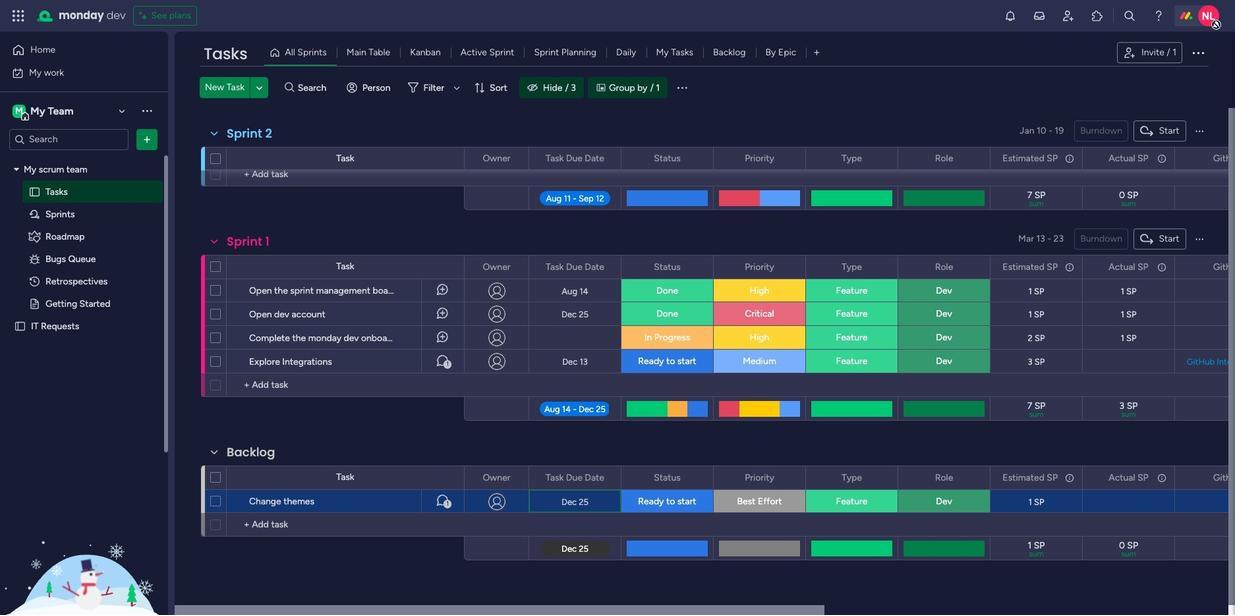 Task type: describe. For each thing, give the bounding box(es) containing it.
v2 search image
[[285, 80, 295, 95]]

inbox image
[[1033, 9, 1046, 22]]

arrow down image
[[449, 80, 465, 96]]

my work image
[[12, 67, 24, 79]]

1 + add task text field from the top
[[233, 167, 458, 183]]

menu image
[[1195, 234, 1205, 245]]

0 vertical spatial public board image
[[28, 298, 41, 310]]

angle down image
[[256, 83, 263, 93]]

public board image
[[28, 186, 41, 198]]

add view image
[[814, 48, 820, 58]]

invite members image
[[1062, 9, 1075, 22]]

search everything image
[[1123, 9, 1137, 22]]

workspace selection element
[[13, 103, 76, 120]]

workspace options image
[[140, 104, 154, 118]]

1 vertical spatial menu image
[[1195, 126, 1205, 136]]

lottie animation image
[[0, 483, 168, 616]]



Task type: locate. For each thing, give the bounding box(es) containing it.
1 vertical spatial + add task text field
[[233, 378, 458, 394]]

0 horizontal spatial menu image
[[676, 81, 689, 94]]

options image
[[140, 133, 154, 146], [510, 147, 520, 170], [510, 256, 520, 279], [603, 256, 612, 279], [695, 256, 704, 279], [787, 256, 796, 279], [879, 256, 889, 279], [972, 256, 981, 279], [1156, 256, 1166, 279], [183, 322, 194, 354], [510, 467, 520, 490], [787, 467, 796, 490], [879, 467, 889, 490], [1064, 467, 1073, 490]]

1 horizontal spatial menu image
[[1195, 126, 1205, 136]]

notifications image
[[1004, 9, 1017, 22]]

+ Add task text field
[[233, 518, 458, 533]]

0 horizontal spatial public board image
[[14, 320, 26, 333]]

option
[[0, 158, 168, 160]]

column information image
[[1157, 153, 1168, 164]]

+ Add task text field
[[233, 167, 458, 183], [233, 378, 458, 394]]

noah lott image
[[1199, 5, 1220, 26]]

0 vertical spatial menu image
[[676, 81, 689, 94]]

lottie animation element
[[0, 483, 168, 616]]

public board image
[[28, 298, 41, 310], [14, 320, 26, 333]]

None field
[[200, 43, 251, 65], [223, 125, 276, 142], [480, 151, 514, 166], [543, 151, 608, 166], [651, 151, 684, 166], [742, 151, 778, 166], [839, 151, 866, 166], [932, 151, 957, 166], [1000, 151, 1061, 166], [1106, 151, 1152, 166], [1210, 151, 1236, 166], [223, 233, 273, 251], [480, 260, 514, 275], [543, 260, 608, 275], [651, 260, 684, 275], [742, 260, 778, 275], [839, 260, 866, 275], [932, 260, 957, 275], [1000, 260, 1061, 275], [1106, 260, 1152, 275], [1210, 260, 1236, 275], [223, 444, 279, 462], [480, 471, 514, 486], [543, 471, 608, 486], [651, 471, 684, 486], [742, 471, 778, 486], [839, 471, 866, 486], [932, 471, 957, 486], [1000, 471, 1061, 486], [1106, 471, 1152, 486], [1210, 471, 1236, 486], [200, 43, 251, 65], [223, 125, 276, 142], [480, 151, 514, 166], [543, 151, 608, 166], [651, 151, 684, 166], [742, 151, 778, 166], [839, 151, 866, 166], [932, 151, 957, 166], [1000, 151, 1061, 166], [1106, 151, 1152, 166], [1210, 151, 1236, 166], [223, 233, 273, 251], [480, 260, 514, 275], [543, 260, 608, 275], [651, 260, 684, 275], [742, 260, 778, 275], [839, 260, 866, 275], [932, 260, 957, 275], [1000, 260, 1061, 275], [1106, 260, 1152, 275], [1210, 260, 1236, 275], [223, 444, 279, 462], [480, 471, 514, 486], [543, 471, 608, 486], [651, 471, 684, 486], [742, 471, 778, 486], [839, 471, 866, 486], [932, 471, 957, 486], [1000, 471, 1061, 486], [1106, 471, 1152, 486], [1210, 471, 1236, 486]]

home image
[[12, 44, 25, 57]]

column information image
[[1065, 153, 1075, 164], [1065, 262, 1075, 273], [1157, 262, 1168, 273], [1065, 473, 1075, 484], [1157, 473, 1168, 484]]

0 vertical spatial + add task text field
[[233, 167, 458, 183]]

list box
[[0, 156, 168, 516]]

options image
[[1191, 45, 1206, 61], [603, 147, 612, 170], [1064, 147, 1073, 170], [1156, 147, 1166, 170], [1064, 256, 1073, 279], [183, 275, 194, 306], [183, 298, 194, 330], [183, 346, 194, 377], [603, 467, 612, 490], [695, 467, 704, 490], [972, 467, 981, 490], [1156, 467, 1166, 490]]

apps image
[[1091, 9, 1104, 22]]

select product image
[[12, 9, 25, 22]]

Search field
[[295, 78, 334, 97]]

caret down image
[[14, 165, 19, 174]]

menu image
[[676, 81, 689, 94], [1195, 126, 1205, 136]]

1 horizontal spatial public board image
[[28, 298, 41, 310]]

help image
[[1152, 9, 1166, 22]]

1 vertical spatial public board image
[[14, 320, 26, 333]]

2 + add task text field from the top
[[233, 378, 458, 394]]

workspace image
[[13, 104, 26, 118]]

Search in workspace field
[[28, 132, 110, 147]]

see plans image
[[139, 8, 151, 24]]



Task type: vqa. For each thing, say whether or not it's contained in the screenshot.
3rd + add task 'text field' from the bottom of the page
yes



